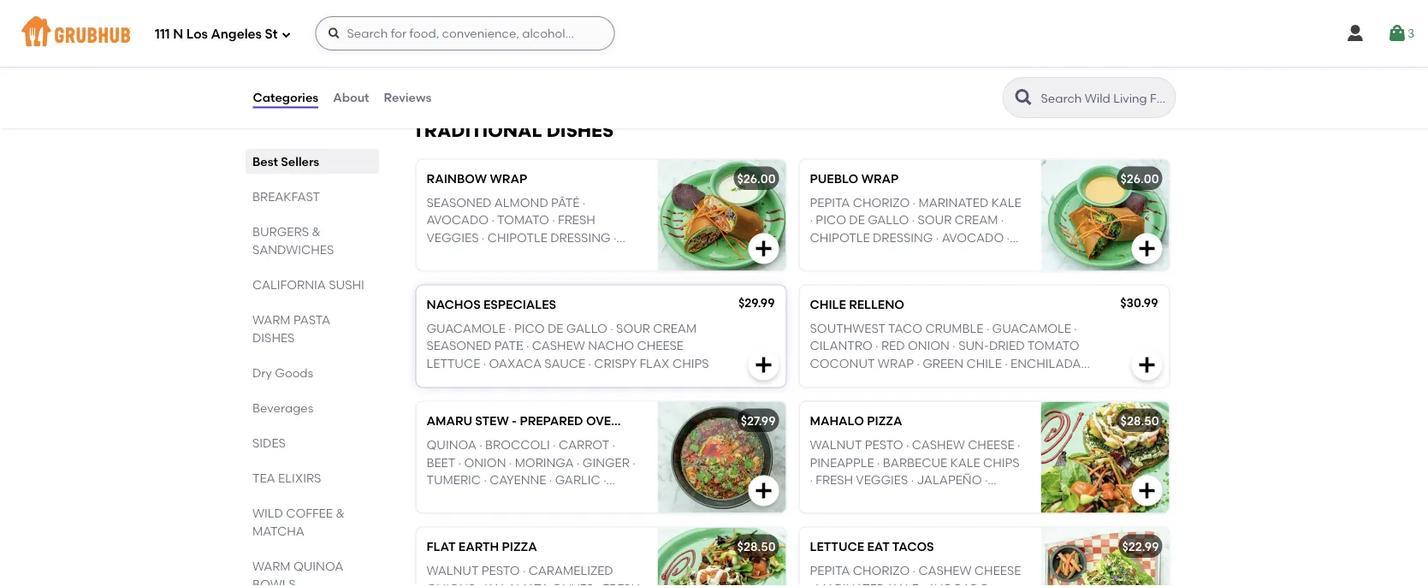 Task type: describe. For each thing, give the bounding box(es) containing it.
eat
[[867, 539, 890, 554]]

coconut inside seasoned almond pâté · avocado · tomato · fresh veggies · chipotle dressing · sun-dried tomato coconut wrap
[[551, 248, 616, 262]]

kale inside the quinoa · broccoli · carrot · beet · onion · moringa · ginger · tumeric · cayenne · garlic · coco jerky · kale chips · avocado
[[515, 490, 545, 504]]

earth
[[459, 539, 499, 554]]

angeles
[[211, 27, 262, 42]]

seasoned inside guacamole · pico de gallo · sour cream seasoned patе · cashew nacho cheese lettuce · oaxaca sauce · crispy flax chips
[[427, 339, 492, 353]]

red inside kale • bell pepper • tomato • avocado • red cabbage • walnut bits • pepitas • chipotle dressing
[[499, 25, 523, 40]]

search icon image
[[1014, 87, 1034, 108]]

wild coffee & matcha tab
[[252, 504, 372, 540]]

onion inside the quinoa · broccoli · carrot · beet · onion · moringa · ginger · tumeric · cayenne · garlic · coco jerky · kale chips · avocado
[[464, 455, 506, 470]]

dishes inside warm pasta dishes
[[252, 330, 294, 345]]

Search Wild Living Foods search field
[[1039, 90, 1170, 106]]

veggies inside walnut pesto · cashew cheese · pineapple · barbecue kale chips · fresh veggies · jalapeño · mixed green salad
[[856, 473, 908, 487]]

warm pasta dishes
[[252, 312, 330, 345]]

pueblo wrap
[[810, 171, 899, 186]]

patе
[[494, 339, 523, 353]]

svg image left 3 button
[[1345, 23, 1366, 44]]

$26.00 for pepita chorizo · marinated kale · pico de gallo · sour cream · chipotle dressing · avocado · sun-dried tomato coconut wrap
[[1121, 171, 1159, 186]]

dry goods
[[252, 365, 313, 380]]

tumeric
[[427, 473, 481, 487]]

0 vertical spatial chile
[[810, 297, 846, 312]]

fresh inside walnut pesto · cashew cheese · pineapple · barbecue kale chips · fresh veggies · jalapeño · mixed green salad
[[816, 473, 853, 487]]

traditional
[[413, 119, 542, 141]]

avocado inside pepita chorizo · marinated kale · pico de gallo · sour cream · chipotle dressing · avocado · sun-dried tomato coconut wrap
[[942, 230, 1004, 245]]

tomato inside pepita chorizo · marinated kale · pico de gallo · sour cream · chipotle dressing · avocado · sun-dried tomato coconut wrap
[[879, 248, 931, 262]]

pepper
[[498, 8, 542, 23]]

dried inside the southwest taco crumble · guacamole · cilantro · red onion · sun-dried tomato coconut wrap · green chile · enchilada sauce · sour cream
[[989, 339, 1025, 353]]

wild
[[252, 506, 283, 520]]

1 vertical spatial pizza
[[502, 539, 537, 554]]

reviews
[[384, 90, 432, 105]]

quinoa inside warm quinoa bowls
[[293, 559, 343, 573]]

reviews button
[[383, 67, 432, 128]]

chips inside the quinoa · broccoli · carrot · beet · onion · moringa · ginger · tumeric · cayenne · garlic · coco jerky · kale chips · avocado
[[548, 490, 585, 504]]

nacho
[[588, 339, 634, 353]]

sun- inside pepita chorizo · marinated kale · pico de gallo · sour cream · chipotle dressing · avocado · sun-dried tomato coconut wrap
[[810, 248, 841, 262]]

$22.99
[[1122, 539, 1159, 554]]

seasoned almond pâté · avocado · tomato · fresh veggies · chipotle dressing · sun-dried tomato coconut wrap
[[427, 195, 617, 280]]

-
[[512, 414, 517, 428]]

chips inside guacamole · pico de gallo · sour cream seasoned patе · cashew nacho cheese lettuce · oaxaca sauce · crispy flax chips
[[673, 356, 709, 371]]

sauce inside the southwest taco crumble · guacamole · cilantro · red onion · sun-dried tomato coconut wrap · green chile · enchilada sauce · sour cream
[[810, 373, 851, 388]]

jerky
[[469, 490, 506, 504]]

111 n los angeles st
[[155, 27, 278, 42]]

dried inside seasoned almond pâté · avocado · tomato · fresh veggies · chipotle dressing · sun-dried tomato coconut wrap
[[457, 248, 493, 262]]

cheese for mahalo pizza
[[968, 438, 1015, 452]]

quinoa inside the quinoa · broccoli · carrot · beet · onion · moringa · ginger · tumeric · cayenne · garlic · coco jerky · kale chips · avocado
[[427, 438, 477, 452]]

guacamole · pico de gallo · sour cream seasoned patе · cashew nacho cheese lettuce · oaxaca sauce · crispy flax chips
[[427, 321, 709, 371]]

marinated inside 'pepita chorizo · cashew cheese · marinated kale · avocado'
[[816, 581, 886, 586]]

amaru stew - prepared over 118 degrees
[[427, 414, 697, 428]]

best sellers
[[252, 154, 319, 169]]

& inside "burgers & sandwiches"
[[311, 224, 320, 239]]

beverages tab
[[252, 399, 372, 417]]

coconut inside the southwest taco crumble · guacamole · cilantro · red onion · sun-dried tomato coconut wrap · green chile · enchilada sauce · sour cream
[[810, 356, 875, 371]]

pepitas
[[517, 43, 565, 57]]

burgers & sandwiches
[[252, 224, 334, 257]]

california sushi tab
[[252, 276, 372, 294]]

amaru
[[427, 414, 472, 428]]

goods
[[275, 365, 313, 380]]

degrees
[[642, 414, 697, 428]]

tomato up especiales
[[496, 248, 548, 262]]

guacamole inside the southwest taco crumble · guacamole · cilantro · red onion · sun-dried tomato coconut wrap · green chile · enchilada sauce · sour cream
[[992, 321, 1071, 336]]

green inside walnut pesto · cashew cheese · pineapple · barbecue kale chips · fresh veggies · jalapeño · mixed green salad
[[850, 490, 891, 504]]

burgers
[[252, 224, 309, 239]]

especiales
[[484, 297, 556, 312]]

categories button
[[252, 67, 319, 128]]

$27.99
[[741, 414, 776, 428]]

over
[[586, 414, 619, 428]]

mahalo pizza image
[[1041, 402, 1170, 513]]

avocado inside seasoned almond pâté · avocado · tomato · fresh veggies · chipotle dressing · sun-dried tomato coconut wrap
[[427, 213, 489, 227]]

svg image for seasoned almond pâté · avocado · tomato · fresh veggies · chipotle dressing · sun-dried tomato coconut wrap
[[754, 238, 774, 259]]

pesto
[[865, 438, 903, 452]]

almond
[[494, 195, 548, 210]]

red inside the southwest taco crumble · guacamole · cilantro · red onion · sun-dried tomato coconut wrap · green chile · enchilada sauce · sour cream
[[882, 339, 905, 353]]

guacamole inside guacamole · pico de gallo · sour cream seasoned patе · cashew nacho cheese lettuce · oaxaca sauce · crispy flax chips
[[427, 321, 506, 336]]

wrap right pueblo
[[862, 171, 899, 186]]

oaxaca
[[489, 356, 542, 371]]

wrap inside the southwest taco crumble · guacamole · cilantro · red onion · sun-dried tomato coconut wrap · green chile · enchilada sauce · sour cream
[[878, 356, 914, 371]]

pineapple
[[810, 455, 874, 470]]

cilantro
[[810, 339, 873, 353]]

warm pasta dishes tab
[[252, 311, 372, 347]]

tea elixirs tab
[[252, 469, 372, 487]]

wrap up almond
[[490, 171, 527, 186]]

onion inside the southwest taco crumble · guacamole · cilantro · red onion · sun-dried tomato coconut wrap · green chile · enchilada sauce · sour cream
[[908, 339, 950, 353]]

relleno
[[849, 297, 905, 312]]

de inside guacamole · pico de gallo · sour cream seasoned patе · cashew nacho cheese lettuce · oaxaca sauce · crispy flax chips
[[548, 321, 564, 336]]

walnut inside kale • bell pepper • tomato • avocado • red cabbage • walnut bits • pepitas • chipotle dressing
[[427, 43, 479, 57]]

bits
[[482, 43, 507, 57]]

rainbow wrap image
[[658, 160, 786, 271]]

1 horizontal spatial svg image
[[1137, 355, 1158, 375]]

avocado inside 'pepita chorizo · cashew cheese · marinated kale · avocado'
[[928, 581, 990, 586]]

nachos especiales
[[427, 297, 556, 312]]

california sushi
[[252, 277, 364, 292]]

sandwiches
[[252, 242, 334, 257]]

sides tab
[[252, 434, 372, 452]]

mahalo
[[810, 414, 864, 428]]

chorizo for de
[[853, 195, 910, 210]]

dressing inside pepita chorizo · marinated kale · pico de gallo · sour cream · chipotle dressing · avocado · sun-dried tomato coconut wrap
[[873, 230, 933, 245]]

tea
[[252, 471, 275, 485]]

sauce inside guacamole · pico de gallo · sour cream seasoned patе · cashew nacho cheese lettuce · oaxaca sauce · crispy flax chips
[[545, 356, 586, 371]]

pepita chorizo · cashew cheese · marinated kale · avocado 
[[810, 564, 1023, 586]]

best
[[252, 154, 278, 169]]

traditional dishes
[[413, 119, 614, 141]]

california
[[252, 277, 326, 292]]

flat
[[427, 539, 456, 554]]

sides
[[252, 436, 285, 450]]

coco
[[427, 490, 466, 504]]

sun- inside seasoned almond pâté · avocado · tomato · fresh veggies · chipotle dressing · sun-dried tomato coconut wrap
[[427, 248, 457, 262]]

moringa
[[515, 455, 574, 470]]

kale • bell pepper • tomato • avocado • red cabbage • walnut bits • pepitas • chipotle dressing
[[427, 8, 635, 75]]

walnut inside walnut pesto · cashew cheese · pineapple · barbecue kale chips · fresh veggies · jalapeño · mixed green salad
[[810, 438, 862, 452]]

chipotle inside seasoned almond pâté · avocado · tomato · fresh veggies · chipotle dressing · sun-dried tomato coconut wrap
[[488, 230, 548, 245]]

n
[[173, 27, 183, 42]]

tea elixirs
[[252, 471, 321, 485]]

mahalo pizza
[[810, 414, 902, 428]]

breakfast tab
[[252, 187, 372, 205]]

sour inside pepita chorizo · marinated kale · pico de gallo · sour cream · chipotle dressing · avocado · sun-dried tomato coconut wrap
[[918, 213, 952, 227]]

$30.99
[[1121, 295, 1158, 310]]

cashew for mahalo pizza
[[912, 438, 965, 452]]

warm for warm quinoa bowls
[[252, 559, 290, 573]]

svg image right st
[[327, 27, 341, 40]]

quinoa · broccoli · carrot · beet · onion · moringa · ginger · tumeric · cayenne · garlic · coco jerky · kale chips · avocado
[[427, 438, 636, 522]]

beet
[[427, 455, 456, 470]]

salad
[[894, 490, 934, 504]]

rainbow
[[427, 171, 487, 186]]

st
[[265, 27, 278, 42]]

0 vertical spatial dishes
[[547, 119, 614, 141]]

warm for warm pasta dishes
[[252, 312, 290, 327]]

dressing inside seasoned almond pâté · avocado · tomato · fresh veggies · chipotle dressing · sun-dried tomato coconut wrap
[[550, 230, 611, 245]]

nachos
[[427, 297, 481, 312]]

& inside "wild coffee & matcha"
[[335, 506, 344, 520]]

bowls
[[252, 577, 296, 586]]

pueblo
[[810, 171, 859, 186]]

ginger
[[583, 455, 630, 470]]

breakfast
[[252, 189, 320, 204]]

1 horizontal spatial pizza
[[867, 414, 902, 428]]

svg image for pepita chorizo · marinated kale · pico de gallo · sour cream · chipotle dressing · avocado · sun-dried tomato coconut wrap
[[1137, 238, 1158, 259]]

garlic
[[555, 473, 601, 487]]

burgers & sandwiches tab
[[252, 223, 372, 258]]



Task type: vqa. For each thing, say whether or not it's contained in the screenshot.
rightmost "•"
no



Task type: locate. For each thing, give the bounding box(es) containing it.
pepita for marinated
[[810, 564, 850, 578]]

tacos
[[893, 539, 934, 554]]

chile inside the southwest taco crumble · guacamole · cilantro · red onion · sun-dried tomato coconut wrap · green chile · enchilada sauce · sour cream
[[967, 356, 1002, 371]]

dried up chile relleno
[[841, 248, 876, 262]]

coconut down 'cilantro'
[[810, 356, 875, 371]]

taco
[[888, 321, 923, 336]]

seasoned
[[427, 195, 492, 210], [427, 339, 492, 353]]

matcha
[[252, 524, 304, 538]]

dry goods tab
[[252, 364, 372, 382]]

chipotle
[[575, 43, 635, 57], [488, 230, 548, 245], [810, 230, 870, 245]]

0 vertical spatial pico
[[816, 213, 846, 227]]

1 horizontal spatial chipotle
[[575, 43, 635, 57]]

1 vertical spatial cheese
[[968, 438, 1015, 452]]

de
[[849, 213, 865, 227], [548, 321, 564, 336]]

chorizo
[[853, 195, 910, 210], [853, 564, 910, 578]]

marinated inside pepita chorizo · marinated kale · pico de gallo · sour cream · chipotle dressing · avocado · sun-dried tomato coconut wrap
[[919, 195, 989, 210]]

dried
[[457, 248, 493, 262], [841, 248, 876, 262], [989, 339, 1025, 353]]

wrap inside pepita chorizo · marinated kale · pico de gallo · sour cream · chipotle dressing · avocado · sun-dried tomato coconut wrap
[[810, 265, 846, 280]]

1 horizontal spatial sour
[[860, 373, 894, 388]]

pueblo wrap image
[[1041, 160, 1170, 271]]

walnut pesto · cashew cheese · pineapple · barbecue kale chips · fresh veggies · jalapeño · mixed green salad
[[810, 438, 1021, 504]]

wrap up nachos
[[427, 265, 463, 280]]

cheese
[[637, 339, 684, 353], [968, 438, 1015, 452], [975, 564, 1021, 578]]

0 horizontal spatial red
[[499, 25, 523, 40]]

2 horizontal spatial sun-
[[959, 339, 989, 353]]

0 horizontal spatial guacamole
[[427, 321, 506, 336]]

tomato down almond
[[497, 213, 549, 227]]

seasoned down nachos
[[427, 339, 492, 353]]

kale • bell pepper • tomato • avocado • red cabbage • walnut bits • pepitas • chipotle dressing button
[[416, 0, 786, 84]]

kale inside 'pepita chorizo · cashew cheese · marinated kale · avocado'
[[889, 581, 919, 586]]

tomato inside kale • bell pepper • tomato • avocado • red cabbage • walnut bits • pepitas • chipotle dressing
[[553, 8, 605, 23]]

0 vertical spatial chips
[[673, 356, 709, 371]]

pizza up pesto
[[867, 414, 902, 428]]

1 vertical spatial $28.50
[[737, 539, 776, 554]]

lettuce up amaru
[[427, 356, 480, 371]]

quinoa down the wild coffee & matcha tab
[[293, 559, 343, 573]]

1 vertical spatial chile
[[967, 356, 1002, 371]]

lettuce
[[427, 356, 480, 371], [810, 539, 864, 554]]

1 horizontal spatial chips
[[673, 356, 709, 371]]

svg image up $22.99
[[1137, 481, 1158, 501]]

pico down especiales
[[514, 321, 545, 336]]

kale inside kale • bell pepper • tomato • avocado • red cabbage • walnut bits • pepitas • chipotle dressing
[[427, 8, 457, 23]]

0 vertical spatial de
[[849, 213, 865, 227]]

warm down california
[[252, 312, 290, 327]]

gallo down pueblo wrap
[[868, 213, 909, 227]]

0 vertical spatial pepita
[[810, 195, 850, 210]]

1 vertical spatial dishes
[[252, 330, 294, 345]]

flat earth pizza image
[[658, 528, 786, 586]]

& up "sandwiches" at the top left of the page
[[311, 224, 320, 239]]

0 vertical spatial onion
[[908, 339, 950, 353]]

chorizo for kale
[[853, 564, 910, 578]]

&
[[311, 224, 320, 239], [335, 506, 344, 520]]

3
[[1408, 26, 1415, 41]]

cashew inside 'pepita chorizo · cashew cheese · marinated kale · avocado'
[[919, 564, 972, 578]]

lettuce left "eat"
[[810, 539, 864, 554]]

1 chorizo from the top
[[853, 195, 910, 210]]

walnut left 'bits'
[[427, 43, 479, 57]]

2 warm from the top
[[252, 559, 290, 573]]

kale inside walnut pesto · cashew cheese · pineapple · barbecue kale chips · fresh veggies · jalapeño · mixed green salad
[[950, 455, 981, 470]]

0 horizontal spatial fresh
[[558, 213, 596, 227]]

southwest
[[810, 321, 886, 336]]

dressing
[[427, 60, 487, 75], [550, 230, 611, 245], [873, 230, 933, 245]]

wrap up chile relleno
[[810, 265, 846, 280]]

dried up nachos especiales
[[457, 248, 493, 262]]

svg image up $30.99
[[1137, 238, 1158, 259]]

green down crumble
[[923, 356, 964, 371]]

chipotle inside pepita chorizo · marinated kale · pico de gallo · sour cream · chipotle dressing · avocado · sun-dried tomato coconut wrap
[[810, 230, 870, 245]]

0 horizontal spatial dishes
[[252, 330, 294, 345]]

1 guacamole from the left
[[427, 321, 506, 336]]

categories
[[253, 90, 319, 105]]

0 vertical spatial red
[[499, 25, 523, 40]]

chorizo inside 'pepita chorizo · cashew cheese · marinated kale · avocado'
[[853, 564, 910, 578]]

1 vertical spatial marinated
[[816, 581, 886, 586]]

1 vertical spatial de
[[548, 321, 564, 336]]

0 vertical spatial quinoa
[[427, 438, 477, 452]]

dishes up dry goods
[[252, 330, 294, 345]]

0 horizontal spatial dried
[[457, 248, 493, 262]]

about
[[333, 90, 369, 105]]

2 horizontal spatial svg image
[[1387, 23, 1408, 44]]

$29.99
[[739, 295, 775, 310]]

southwest taco crumble · guacamole · cilantro · red onion · sun-dried tomato coconut wrap · green chile · enchilada sauce · sour cream
[[810, 321, 1081, 388]]

walnut
[[427, 43, 479, 57], [810, 438, 862, 452]]

0 horizontal spatial marinated
[[816, 581, 886, 586]]

2 horizontal spatial dried
[[989, 339, 1025, 353]]

quinoa
[[427, 438, 477, 452], [293, 559, 343, 573]]

$26.00 for seasoned almond pâté · avocado · tomato · fresh veggies · chipotle dressing · sun-dried tomato coconut wrap
[[737, 171, 776, 186]]

2 guacamole from the left
[[992, 321, 1071, 336]]

111
[[155, 27, 170, 42]]

0 horizontal spatial walnut
[[427, 43, 479, 57]]

rainbow wrap
[[427, 171, 527, 186]]

1 horizontal spatial dishes
[[547, 119, 614, 141]]

0 horizontal spatial svg image
[[281, 30, 291, 40]]

dressing up relleno
[[873, 230, 933, 245]]

pâté
[[551, 195, 580, 210]]

pizza
[[867, 414, 902, 428], [502, 539, 537, 554]]

cashew inside guacamole · pico de gallo · sour cream seasoned patе · cashew nacho cheese lettuce · oaxaca sauce · crispy flax chips
[[532, 339, 585, 353]]

wrap
[[490, 171, 527, 186], [862, 171, 899, 186], [427, 265, 463, 280], [810, 265, 846, 280], [878, 356, 914, 371]]

coconut up crumble
[[934, 248, 999, 262]]

red down taco
[[882, 339, 905, 353]]

Search for food, convenience, alcohol... search field
[[315, 16, 615, 50]]

svg image for quinoa · broccoli · carrot · beet · onion · moringa · ginger · tumeric · cayenne · garlic · coco jerky · kale chips · avocado
[[754, 481, 774, 501]]

0 vertical spatial warm
[[252, 312, 290, 327]]

0 vertical spatial sour
[[918, 213, 952, 227]]

$28.50 for flat earth pizza
[[737, 539, 776, 554]]

svg image
[[1387, 23, 1408, 44], [281, 30, 291, 40], [1137, 355, 1158, 375]]

sun- up chile relleno
[[810, 248, 841, 262]]

1 vertical spatial quinoa
[[293, 559, 343, 573]]

pico down pueblo
[[816, 213, 846, 227]]

cheese for lettuce eat tacos
[[975, 564, 1021, 578]]

cream inside pepita chorizo · marinated kale · pico de gallo · sour cream · chipotle dressing · avocado · sun-dried tomato coconut wrap
[[955, 213, 998, 227]]

dried up enchilada
[[989, 339, 1025, 353]]

wild coffee & matcha
[[252, 506, 344, 538]]

tomato inside the southwest taco crumble · guacamole · cilantro · red onion · sun-dried tomato coconut wrap · green chile · enchilada sauce · sour cream
[[1028, 339, 1080, 353]]

2 horizontal spatial chipotle
[[810, 230, 870, 245]]

cashew down "tacos"
[[919, 564, 972, 578]]

pico inside pepita chorizo · marinated kale · pico de gallo · sour cream · chipotle dressing · avocado · sun-dried tomato coconut wrap
[[816, 213, 846, 227]]

flat earth pizza
[[427, 539, 537, 554]]

3 button
[[1387, 18, 1415, 49]]

coffee
[[286, 506, 332, 520]]

sellers
[[281, 154, 319, 169]]

mixed
[[810, 490, 848, 504]]

1 horizontal spatial guacamole
[[992, 321, 1071, 336]]

red down pepper
[[499, 25, 523, 40]]

cream inside guacamole · pico de gallo · sour cream seasoned patе · cashew nacho cheese lettuce · oaxaca sauce · crispy flax chips
[[653, 321, 697, 336]]

gallo up nacho
[[566, 321, 608, 336]]

svg image up $29.99
[[754, 238, 774, 259]]

carrot
[[559, 438, 610, 452]]

chipotle down almond
[[488, 230, 548, 245]]

1 vertical spatial cashew
[[912, 438, 965, 452]]

dishes up pâté
[[547, 119, 614, 141]]

tomato up cabbage
[[553, 8, 605, 23]]

1 horizontal spatial fresh
[[816, 473, 853, 487]]

2 horizontal spatial coconut
[[934, 248, 999, 262]]

1 vertical spatial pico
[[514, 321, 545, 336]]

veggies inside seasoned almond pâté · avocado · tomato · fresh veggies · chipotle dressing · sun-dried tomato coconut wrap
[[427, 230, 479, 245]]

1 vertical spatial sour
[[616, 321, 650, 336]]

0 horizontal spatial pizza
[[502, 539, 537, 554]]

1 horizontal spatial lettuce
[[810, 539, 864, 554]]

svg image for guacamole · pico de gallo · sour cream seasoned patе · cashew nacho cheese lettuce · oaxaca sauce · crispy flax chips
[[754, 355, 774, 375]]

pepita down lettuce eat tacos
[[810, 564, 850, 578]]

warm up bowls
[[252, 559, 290, 573]]

green right mixed
[[850, 490, 891, 504]]

kale inside pepita chorizo · marinated kale · pico de gallo · sour cream · chipotle dressing · avocado · sun-dried tomato coconut wrap
[[992, 195, 1022, 210]]

lettuce eat tacos image
[[1041, 528, 1170, 586]]

0 vertical spatial walnut
[[427, 43, 479, 57]]

pepita down pueblo
[[810, 195, 850, 210]]

2 horizontal spatial chips
[[983, 455, 1020, 470]]

1 vertical spatial red
[[882, 339, 905, 353]]

0 vertical spatial cream
[[955, 213, 998, 227]]

seasoned inside seasoned almond pâté · avocado · tomato · fresh veggies · chipotle dressing · sun-dried tomato coconut wrap
[[427, 195, 492, 210]]

chipotle inside kale • bell pepper • tomato • avocado • red cabbage • walnut bits • pepitas • chipotle dressing
[[575, 43, 635, 57]]

1 vertical spatial green
[[850, 490, 891, 504]]

1 vertical spatial pepita
[[810, 564, 850, 578]]

dishes
[[547, 119, 614, 141], [252, 330, 294, 345]]

veggies down rainbow at top left
[[427, 230, 479, 245]]

0 vertical spatial chorizo
[[853, 195, 910, 210]]

chorizo down "eat"
[[853, 564, 910, 578]]

chile up southwest
[[810, 297, 846, 312]]

quinoa up beet
[[427, 438, 477, 452]]

warm quinoa bowls tab
[[252, 557, 372, 586]]

chips
[[673, 356, 709, 371], [983, 455, 1020, 470], [548, 490, 585, 504]]

coconut down pâté
[[551, 248, 616, 262]]

svg image
[[1345, 23, 1366, 44], [327, 27, 341, 40], [754, 238, 774, 259], [1137, 238, 1158, 259], [754, 355, 774, 375], [754, 481, 774, 501], [1137, 481, 1158, 501]]

chipotle image
[[658, 0, 786, 84]]

sauce right oaxaca
[[545, 356, 586, 371]]

svg image up $27.99
[[754, 355, 774, 375]]

cashew up oaxaca
[[532, 339, 585, 353]]

0 horizontal spatial de
[[548, 321, 564, 336]]

green
[[923, 356, 964, 371], [850, 490, 891, 504]]

0 vertical spatial cashew
[[532, 339, 585, 353]]

crumble
[[926, 321, 984, 336]]

los
[[186, 27, 208, 42]]

veggies down pesto
[[856, 473, 908, 487]]

1 horizontal spatial veggies
[[856, 473, 908, 487]]

$28.50
[[1121, 414, 1159, 428], [737, 539, 776, 554]]

warm inside warm pasta dishes
[[252, 312, 290, 327]]

0 vertical spatial lettuce
[[427, 356, 480, 371]]

1 horizontal spatial quinoa
[[427, 438, 477, 452]]

tomato up relleno
[[879, 248, 931, 262]]

2 vertical spatial cream
[[897, 373, 940, 388]]

de down especiales
[[548, 321, 564, 336]]

0 horizontal spatial sour
[[616, 321, 650, 336]]

tomato up enchilada
[[1028, 339, 1080, 353]]

0 horizontal spatial chipotle
[[488, 230, 548, 245]]

seasoned down rainbow at top left
[[427, 195, 492, 210]]

about button
[[332, 67, 370, 128]]

barbecue
[[883, 455, 948, 470]]

2 chorizo from the top
[[853, 564, 910, 578]]

2 horizontal spatial dressing
[[873, 230, 933, 245]]

svg image inside 3 button
[[1387, 23, 1408, 44]]

2 $26.00 from the left
[[1121, 171, 1159, 186]]

1 horizontal spatial dressing
[[550, 230, 611, 245]]

0 horizontal spatial coconut
[[551, 248, 616, 262]]

cream inside the southwest taco crumble · guacamole · cilantro · red onion · sun-dried tomato coconut wrap · green chile · enchilada sauce · sour cream
[[897, 373, 940, 388]]

chipotle down cabbage
[[575, 43, 635, 57]]

1 horizontal spatial coconut
[[810, 356, 875, 371]]

& right coffee
[[335, 506, 344, 520]]

broccoli
[[485, 438, 550, 452]]

cayenne
[[490, 473, 546, 487]]

walnut up pineapple
[[810, 438, 862, 452]]

0 vertical spatial &
[[311, 224, 320, 239]]

green inside the southwest taco crumble · guacamole · cilantro · red onion · sun-dried tomato coconut wrap · green chile · enchilada sauce · sour cream
[[923, 356, 964, 371]]

2 pepita from the top
[[810, 564, 850, 578]]

0 horizontal spatial quinoa
[[293, 559, 343, 573]]

pepita inside pepita chorizo · marinated kale · pico de gallo · sour cream · chipotle dressing · avocado · sun-dried tomato coconut wrap
[[810, 195, 850, 210]]

·
[[583, 195, 586, 210], [913, 195, 916, 210], [492, 213, 495, 227], [552, 213, 555, 227], [810, 213, 813, 227], [912, 213, 915, 227], [1001, 213, 1004, 227], [482, 230, 485, 245], [614, 230, 617, 245], [936, 230, 939, 245], [1007, 230, 1010, 245], [509, 321, 511, 336], [610, 321, 613, 336], [987, 321, 990, 336], [1074, 321, 1077, 336], [526, 339, 529, 353], [876, 339, 879, 353], [953, 339, 956, 353], [483, 356, 486, 371], [588, 356, 591, 371], [917, 356, 920, 371], [1005, 356, 1008, 371], [854, 373, 857, 388], [480, 438, 482, 452], [553, 438, 556, 452], [612, 438, 615, 452], [906, 438, 909, 452], [1018, 438, 1021, 452], [458, 455, 461, 470], [509, 455, 512, 470], [577, 455, 580, 470], [633, 455, 636, 470], [877, 455, 880, 470], [484, 473, 487, 487], [549, 473, 552, 487], [604, 473, 606, 487], [810, 473, 813, 487], [911, 473, 914, 487], [985, 473, 988, 487], [509, 490, 512, 504], [587, 490, 590, 504], [913, 564, 916, 578], [810, 581, 813, 586], [922, 581, 925, 586]]

sushi
[[328, 277, 364, 292]]

cashew for lettuce eat tacos
[[919, 564, 972, 578]]

1 seasoned from the top
[[427, 195, 492, 210]]

pico
[[816, 213, 846, 227], [514, 321, 545, 336]]

cabbage
[[526, 25, 584, 40]]

guacamole down nachos
[[427, 321, 506, 336]]

0 vertical spatial gallo
[[868, 213, 909, 227]]

dressing down search for food, convenience, alcohol... search field
[[427, 60, 487, 75]]

1 vertical spatial &
[[335, 506, 344, 520]]

1 vertical spatial warm
[[252, 559, 290, 573]]

1 vertical spatial gallo
[[566, 321, 608, 336]]

cashew up the barbecue
[[912, 438, 965, 452]]

pasta
[[293, 312, 330, 327]]

chile down crumble
[[967, 356, 1002, 371]]

1 horizontal spatial de
[[849, 213, 865, 227]]

•
[[460, 8, 464, 23], [545, 8, 550, 23], [608, 8, 612, 23], [492, 25, 496, 40], [587, 25, 592, 40], [510, 43, 514, 57], [567, 43, 572, 57]]

sauce
[[545, 356, 586, 371], [810, 373, 851, 388]]

fresh inside seasoned almond pâté · avocado · tomato · fresh veggies · chipotle dressing · sun-dried tomato coconut wrap
[[558, 213, 596, 227]]

sour inside the southwest taco crumble · guacamole · cilantro · red onion · sun-dried tomato coconut wrap · green chile · enchilada sauce · sour cream
[[860, 373, 894, 388]]

wrap down taco
[[878, 356, 914, 371]]

1 horizontal spatial &
[[335, 506, 344, 520]]

1 vertical spatial chips
[[983, 455, 1020, 470]]

1 horizontal spatial sauce
[[810, 373, 851, 388]]

pepita for pico
[[810, 195, 850, 210]]

0 horizontal spatial green
[[850, 490, 891, 504]]

best sellers tab
[[252, 152, 372, 170]]

0 vertical spatial $28.50
[[1121, 414, 1159, 428]]

onion down taco
[[908, 339, 950, 353]]

cheese inside guacamole · pico de gallo · sour cream seasoned patе · cashew nacho cheese lettuce · oaxaca sauce · crispy flax chips
[[637, 339, 684, 353]]

pizza right the earth
[[502, 539, 537, 554]]

dressing down pâté
[[550, 230, 611, 245]]

0 vertical spatial marinated
[[919, 195, 989, 210]]

chorizo inside pepita chorizo · marinated kale · pico de gallo · sour cream · chipotle dressing · avocado · sun-dried tomato coconut wrap
[[853, 195, 910, 210]]

sun- down crumble
[[959, 339, 989, 353]]

wrap inside seasoned almond pâté · avocado · tomato · fresh veggies · chipotle dressing · sun-dried tomato coconut wrap
[[427, 265, 463, 280]]

avocado inside the quinoa · broccoli · carrot · beet · onion · moringa · ginger · tumeric · cayenne · garlic · coco jerky · kale chips · avocado
[[427, 507, 489, 522]]

lettuce eat tacos
[[810, 539, 934, 554]]

1 vertical spatial sauce
[[810, 373, 851, 388]]

prepared
[[520, 414, 583, 428]]

1 vertical spatial onion
[[464, 455, 506, 470]]

0 horizontal spatial $26.00
[[737, 171, 776, 186]]

dried inside pepita chorizo · marinated kale · pico de gallo · sour cream · chipotle dressing · avocado · sun-dried tomato coconut wrap
[[841, 248, 876, 262]]

sun- inside the southwest taco crumble · guacamole · cilantro · red onion · sun-dried tomato coconut wrap · green chile · enchilada sauce · sour cream
[[959, 339, 989, 353]]

lettuce inside guacamole · pico de gallo · sour cream seasoned patе · cashew nacho cheese lettuce · oaxaca sauce · crispy flax chips
[[427, 356, 480, 371]]

2 vertical spatial cashew
[[919, 564, 972, 578]]

sauce down 'cilantro'
[[810, 373, 851, 388]]

0 horizontal spatial pico
[[514, 321, 545, 336]]

0 horizontal spatial lettuce
[[427, 356, 480, 371]]

cashew
[[532, 339, 585, 353], [912, 438, 965, 452], [919, 564, 972, 578]]

1 horizontal spatial gallo
[[868, 213, 909, 227]]

pico inside guacamole · pico de gallo · sour cream seasoned patе · cashew nacho cheese lettuce · oaxaca sauce · crispy flax chips
[[514, 321, 545, 336]]

1 warm from the top
[[252, 312, 290, 327]]

0 horizontal spatial veggies
[[427, 230, 479, 245]]

enchilada
[[1011, 356, 1081, 371]]

jalapeño
[[917, 473, 982, 487]]

1 vertical spatial veggies
[[856, 473, 908, 487]]

stew
[[475, 414, 509, 428]]

bell
[[467, 8, 495, 23]]

1 horizontal spatial dried
[[841, 248, 876, 262]]

sun- up nachos
[[427, 248, 457, 262]]

guacamole up enchilada
[[992, 321, 1071, 336]]

flax
[[640, 356, 670, 371]]

1 horizontal spatial chile
[[967, 356, 1002, 371]]

2 horizontal spatial cream
[[955, 213, 998, 227]]

1 vertical spatial walnut
[[810, 438, 862, 452]]

de down pueblo wrap
[[849, 213, 865, 227]]

sour inside guacamole · pico de gallo · sour cream seasoned patе · cashew nacho cheese lettuce · oaxaca sauce · crispy flax chips
[[616, 321, 650, 336]]

avocado
[[427, 25, 489, 40], [427, 213, 489, 227], [942, 230, 1004, 245], [427, 507, 489, 522], [928, 581, 990, 586]]

de inside pepita chorizo · marinated kale · pico de gallo · sour cream · chipotle dressing · avocado · sun-dried tomato coconut wrap
[[849, 213, 865, 227]]

cheese inside 'pepita chorizo · cashew cheese · marinated kale · avocado'
[[975, 564, 1021, 578]]

0 vertical spatial green
[[923, 356, 964, 371]]

2 vertical spatial cheese
[[975, 564, 1021, 578]]

pepita inside 'pepita chorizo · cashew cheese · marinated kale · avocado'
[[810, 564, 850, 578]]

svg image left mixed
[[754, 481, 774, 501]]

gallo inside guacamole · pico de gallo · sour cream seasoned patе · cashew nacho cheese lettuce · oaxaca sauce · crispy flax chips
[[566, 321, 608, 336]]

1 horizontal spatial red
[[882, 339, 905, 353]]

1 vertical spatial chorizo
[[853, 564, 910, 578]]

0 horizontal spatial dressing
[[427, 60, 487, 75]]

dry
[[252, 365, 272, 380]]

chipotle down pueblo
[[810, 230, 870, 245]]

1 pepita from the top
[[810, 195, 850, 210]]

chorizo down pueblo wrap
[[853, 195, 910, 210]]

svg image for walnut pesto · cashew cheese · pineapple · barbecue kale chips · fresh veggies · jalapeño · mixed green salad
[[1137, 481, 1158, 501]]

$28.50 for mahalo pizza
[[1121, 414, 1159, 428]]

gallo inside pepita chorizo · marinated kale · pico de gallo · sour cream · chipotle dressing · avocado · sun-dried tomato coconut wrap
[[868, 213, 909, 227]]

amaru stew - prepared over 118 degrees image
[[658, 402, 786, 513]]

sun-
[[427, 248, 457, 262], [810, 248, 841, 262], [959, 339, 989, 353]]

onion up jerky
[[464, 455, 506, 470]]

1 $26.00 from the left
[[737, 171, 776, 186]]

avocado inside kale • bell pepper • tomato • avocado • red cabbage • walnut bits • pepitas • chipotle dressing
[[427, 25, 489, 40]]

pepita chorizo · marinated kale · pico de gallo · sour cream · chipotle dressing · avocado · sun-dried tomato coconut wrap
[[810, 195, 1022, 280]]

warm inside warm quinoa bowls
[[252, 559, 290, 573]]

fresh up mixed
[[816, 473, 853, 487]]

cashew inside walnut pesto · cashew cheese · pineapple · barbecue kale chips · fresh veggies · jalapeño · mixed green salad
[[912, 438, 965, 452]]

cheese inside walnut pesto · cashew cheese · pineapple · barbecue kale chips · fresh veggies · jalapeño · mixed green salad
[[968, 438, 1015, 452]]

coconut inside pepita chorizo · marinated kale · pico de gallo · sour cream · chipotle dressing · avocado · sun-dried tomato coconut wrap
[[934, 248, 999, 262]]

0 horizontal spatial $28.50
[[737, 539, 776, 554]]

red
[[499, 25, 523, 40], [882, 339, 905, 353]]

beverages
[[252, 401, 313, 415]]

0 vertical spatial cheese
[[637, 339, 684, 353]]

2 vertical spatial sour
[[860, 373, 894, 388]]

crispy
[[594, 356, 637, 371]]

1 vertical spatial lettuce
[[810, 539, 864, 554]]

0 vertical spatial seasoned
[[427, 195, 492, 210]]

2 horizontal spatial sour
[[918, 213, 952, 227]]

1 horizontal spatial marinated
[[919, 195, 989, 210]]

fresh down pâté
[[558, 213, 596, 227]]

2 seasoned from the top
[[427, 339, 492, 353]]

dressing inside kale • bell pepper • tomato • avocado • red cabbage • walnut bits • pepitas • chipotle dressing
[[427, 60, 487, 75]]

chips inside walnut pesto · cashew cheese · pineapple · barbecue kale chips · fresh veggies · jalapeño · mixed green salad
[[983, 455, 1020, 470]]

elixirs
[[278, 471, 321, 485]]

main navigation navigation
[[0, 0, 1428, 67]]



